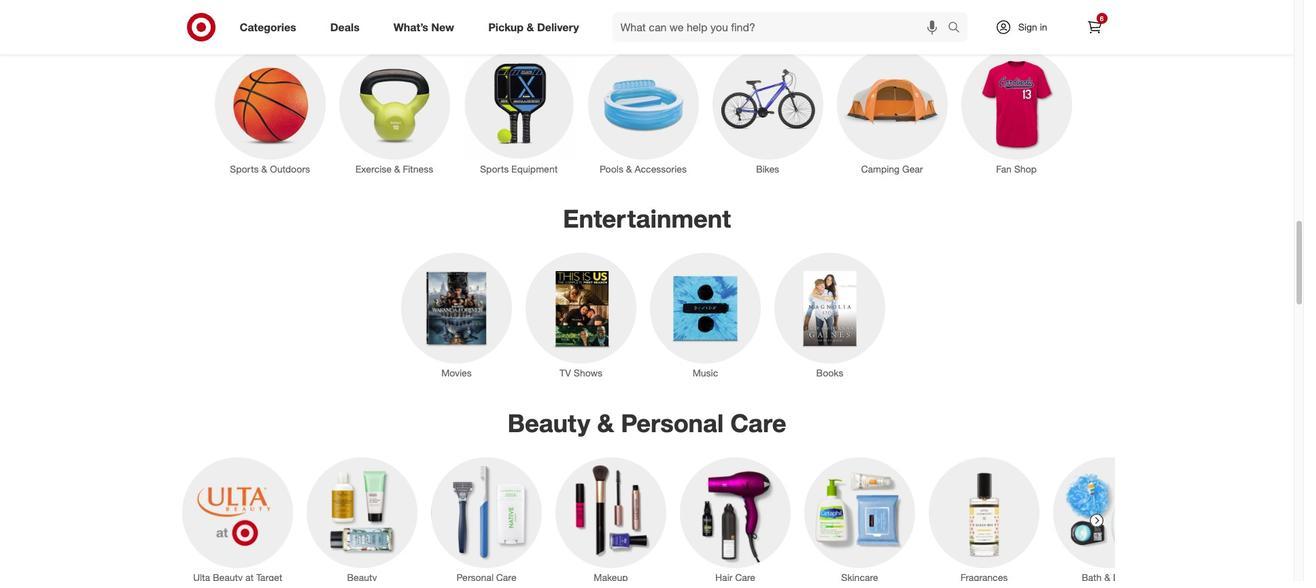 Task type: locate. For each thing, give the bounding box(es) containing it.
hair care image
[[680, 458, 791, 569]]

tv shows image
[[526, 253, 636, 364]]

personal
[[621, 408, 724, 439]]

& right the pools at the top of page
[[626, 163, 632, 175]]

fan shop
[[996, 163, 1037, 175]]

& inside pickup & delivery link
[[527, 20, 534, 34]]

pickup
[[489, 20, 524, 34]]

books
[[816, 368, 844, 379]]

music
[[693, 368, 718, 379]]

entertainment
[[563, 203, 731, 234]]

pools & accessories link
[[588, 49, 699, 176]]

sign in
[[1019, 21, 1048, 33]]

shows
[[574, 368, 602, 379]]

& left outdoors
[[261, 163, 267, 175]]

ulta beauty at target image
[[182, 458, 293, 569]]

sign
[[1019, 21, 1038, 33]]

sports left equipment
[[480, 163, 509, 175]]

beauty
[[508, 408, 591, 439]]

& inside pools & accessories link
[[626, 163, 632, 175]]

movies image
[[401, 253, 512, 364]]

camping
[[861, 163, 900, 175]]

pools & accessories image
[[588, 49, 699, 160]]

0 horizontal spatial sports
[[230, 163, 258, 175]]

camping gear
[[861, 163, 923, 175]]

pickup & delivery link
[[477, 12, 596, 42]]

sign in link
[[984, 12, 1069, 42]]

books link
[[775, 253, 885, 381]]

fitness
[[403, 163, 433, 175]]

in
[[1041, 21, 1048, 33]]

& down the shows
[[597, 408, 614, 439]]

2 sports from the left
[[480, 163, 509, 175]]

shop
[[1015, 163, 1037, 175]]

camping gear link
[[837, 49, 948, 176]]

tv shows link
[[526, 253, 636, 381]]

exercise
[[355, 163, 392, 175]]

& for pickup
[[527, 20, 534, 34]]

categories
[[240, 20, 296, 34]]

outdoors
[[270, 163, 310, 175]]

& for sports
[[261, 163, 267, 175]]

& inside exercise & fitness link
[[394, 163, 400, 175]]

sports
[[230, 163, 258, 175], [480, 163, 509, 175]]

exercise & fitness
[[355, 163, 433, 175]]

& left fitness
[[394, 163, 400, 175]]

sports for sports & outdoors
[[230, 163, 258, 175]]

pools
[[600, 163, 623, 175]]

beauty & personal care
[[508, 408, 787, 439]]

makeup image
[[555, 458, 666, 569]]

fan shop image
[[961, 49, 1072, 160]]

accessories
[[635, 163, 687, 175]]

1 horizontal spatial sports
[[480, 163, 509, 175]]

camping gear image
[[837, 49, 948, 160]]

fan
[[996, 163, 1012, 175]]

sports left outdoors
[[230, 163, 258, 175]]

&
[[527, 20, 534, 34], [261, 163, 267, 175], [394, 163, 400, 175], [626, 163, 632, 175], [597, 408, 614, 439]]

new
[[432, 20, 455, 34]]

gear
[[902, 163, 923, 175]]

& right pickup
[[527, 20, 534, 34]]

What can we help you find? suggestions appear below search field
[[613, 12, 951, 42]]

& inside the sports & outdoors 'link'
[[261, 163, 267, 175]]

fan shop link
[[961, 49, 1072, 176]]

sports inside 'link'
[[230, 163, 258, 175]]

tv shows
[[560, 368, 602, 379]]

1 sports from the left
[[230, 163, 258, 175]]



Task type: describe. For each thing, give the bounding box(es) containing it.
delivery
[[537, 20, 579, 34]]

bath & body image
[[1054, 458, 1164, 569]]

bikes image
[[712, 49, 823, 160]]

search
[[942, 21, 975, 35]]

exercise & fitness image
[[339, 49, 450, 160]]

sports & outdoors link
[[214, 49, 325, 176]]

& for beauty
[[597, 408, 614, 439]]

movies
[[441, 368, 472, 379]]

what's
[[394, 20, 429, 34]]

tv
[[560, 368, 571, 379]]

deals link
[[319, 12, 377, 42]]

search button
[[942, 12, 975, 45]]

categories link
[[228, 12, 313, 42]]

music link
[[650, 253, 761, 381]]

books image
[[775, 253, 885, 364]]

what's new link
[[382, 12, 472, 42]]

6 link
[[1080, 12, 1110, 42]]

personal care image
[[431, 458, 542, 569]]

sports equipment
[[480, 163, 558, 175]]

& for exercise
[[394, 163, 400, 175]]

movies link
[[401, 253, 512, 381]]

pools & accessories
[[600, 163, 687, 175]]

bikes link
[[712, 49, 823, 176]]

6
[[1101, 14, 1104, 22]]

sports & outdoors
[[230, 163, 310, 175]]

exercise & fitness link
[[339, 49, 450, 176]]

equipment
[[511, 163, 558, 175]]

pickup & delivery
[[489, 20, 579, 34]]

& for pools
[[626, 163, 632, 175]]

beauty image
[[306, 458, 417, 569]]

skincare image
[[804, 458, 915, 569]]

what's new
[[394, 20, 455, 34]]

sports equipment image
[[463, 49, 574, 160]]

care
[[731, 408, 787, 439]]

deals
[[330, 20, 360, 34]]

sports equipment link
[[463, 49, 574, 176]]

sports & outdoors image
[[214, 49, 325, 160]]

music image
[[650, 253, 761, 364]]

sports for sports equipment
[[480, 163, 509, 175]]

bikes
[[756, 163, 779, 175]]

fragrances image
[[929, 458, 1040, 569]]



Task type: vqa. For each thing, say whether or not it's contained in the screenshot.
%
no



